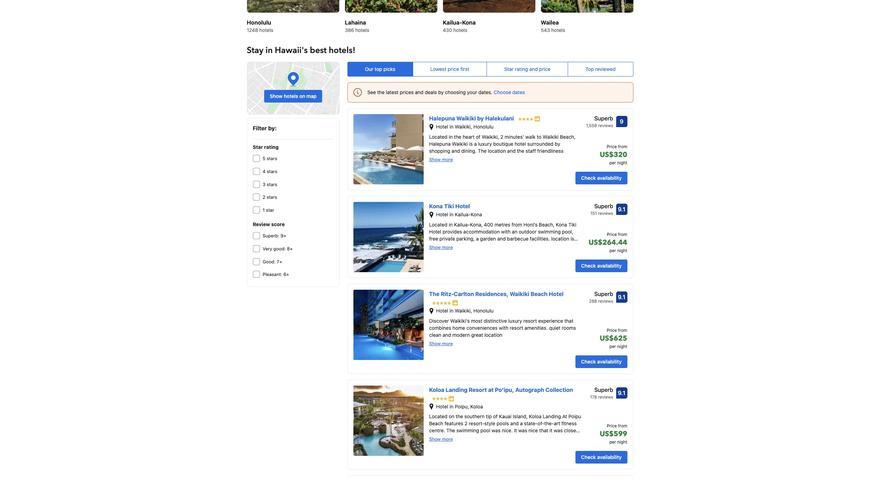 Task type: locate. For each thing, give the bounding box(es) containing it.
1 horizontal spatial by
[[477, 115, 484, 122]]

location is great, staff very friendly and helpful. room was great, amazing views. bed very comfortable. modern room. car park available.
[[429, 236, 574, 256]]

availability for us$599
[[597, 454, 622, 460]]

1 vertical spatial located
[[429, 222, 448, 228]]

from inside price from us$264.44 per night
[[618, 232, 627, 237]]

rating for star rating and price
[[515, 66, 528, 72]]

superb up 1,558 on the right
[[594, 115, 613, 122]]

to up surrounded
[[537, 134, 542, 140]]

located for us$320
[[429, 134, 448, 140]]

2 horizontal spatial by
[[555, 141, 560, 147]]

from inside price from us$599 per night
[[618, 423, 627, 429]]

poipu inside 'the swimming pool was nice. it was nice that it was close to poipu beach. the staff were also friendly.'
[[435, 435, 448, 441]]

availability down price from us$320 per night
[[597, 175, 622, 181]]

3 stars
[[263, 182, 277, 187]]

4 night from the top
[[617, 440, 627, 445]]

2 vertical spatial a
[[520, 421, 523, 427]]

availability down price from us$599 per night
[[597, 454, 622, 460]]

swimming up facilities.
[[538, 229, 561, 235]]

landing
[[446, 387, 468, 393], [543, 414, 561, 420]]

0 vertical spatial 2
[[501, 134, 503, 140]]

night inside price from us$625 per night
[[617, 344, 627, 349]]

top
[[586, 66, 594, 72]]

kona
[[462, 19, 476, 26], [429, 203, 443, 210], [471, 212, 482, 218], [556, 222, 567, 228]]

3 reviews from the top
[[598, 299, 613, 304]]

kailua- inside located in kailua-kona, 400 metres from honl's beach, kona tiki hotel provides accommodation with an outdoor swimming pool, free private parking, a garden and barbecue facilities.
[[454, 222, 470, 228]]

that
[[565, 318, 574, 324], [539, 428, 548, 434]]

1 horizontal spatial staff
[[476, 435, 486, 441]]

staff down surrounded
[[526, 148, 536, 154]]

reviews right 151
[[598, 211, 613, 216]]

check for us$264.44
[[581, 263, 596, 269]]

check availability down us$625
[[581, 359, 622, 365]]

an
[[512, 229, 518, 235]]

4 superb from the top
[[594, 387, 613, 393]]

from up 'an'
[[512, 222, 522, 228]]

per down us$320
[[610, 160, 616, 166]]

0 vertical spatial very
[[456, 243, 465, 249]]

4 more from the top
[[442, 436, 453, 442]]

waikiki, for us$625
[[455, 308, 472, 314]]

2 vertical spatial honolulu
[[474, 308, 494, 314]]

1 horizontal spatial star
[[504, 66, 514, 72]]

hotel up free
[[429, 229, 441, 235]]

poipu
[[569, 414, 581, 420], [435, 435, 448, 441]]

the for ritz-
[[429, 291, 440, 297]]

on
[[299, 93, 305, 99], [449, 414, 455, 420]]

2 vertical spatial 2
[[465, 421, 468, 427]]

modern
[[496, 250, 513, 256], [452, 332, 470, 338]]

friendliness
[[537, 148, 564, 154]]

availability for us$625
[[597, 359, 622, 365]]

honolulu down halepuna waikiki by halekulani
[[474, 124, 494, 130]]

1 horizontal spatial beach,
[[560, 134, 576, 140]]

0 horizontal spatial poipu
[[435, 435, 448, 441]]

superb inside the superb 178 reviews
[[594, 387, 613, 393]]

superb inside 'superb 1,558 reviews'
[[594, 115, 613, 122]]

2 reviews from the top
[[598, 211, 613, 216]]

from inside price from us$625 per night
[[618, 328, 627, 333]]

0 horizontal spatial landing
[[446, 387, 468, 393]]

per for us$625
[[610, 344, 616, 349]]

to inside 'the swimming pool was nice. it was nice that it was close to poipu beach. the staff were also friendly.'
[[429, 435, 434, 441]]

3 superb from the top
[[594, 291, 613, 297]]

located up free
[[429, 222, 448, 228]]

superb: 9+
[[263, 233, 286, 239]]

0 vertical spatial resort
[[524, 318, 537, 324]]

4 check availability link from the top
[[576, 451, 627, 464]]

check for us$599
[[581, 454, 596, 460]]

superb up 178
[[594, 387, 613, 393]]

1 horizontal spatial on
[[449, 414, 455, 420]]

hotels inside wailea 543 hotels
[[551, 27, 565, 33]]

2 check availability from the top
[[581, 263, 622, 269]]

and inside the located in the heart of waikiki, 2 minutes' walk to waikiki beach, halepuna waikiki is a luxury boutique hotel surrounded by shopping and dining.
[[452, 148, 460, 154]]

availability down price from us$264.44 per night
[[597, 263, 622, 269]]

1 horizontal spatial rating
[[515, 66, 528, 72]]

stars up star
[[267, 194, 277, 200]]

0 vertical spatial hotel in waikiki, honolulu
[[436, 124, 494, 130]]

2 group from the top
[[253, 232, 334, 278]]

superb inside superb 151 reviews
[[594, 203, 613, 210]]

0 vertical spatial that
[[565, 318, 574, 324]]

hotels inside button
[[284, 93, 298, 99]]

1 vertical spatial is
[[571, 236, 574, 242]]

0 horizontal spatial to
[[429, 435, 434, 441]]

4 check from the top
[[581, 454, 596, 460]]

hotels inside lahaina 386 hotels
[[355, 27, 369, 33]]

1 horizontal spatial koloa
[[470, 404, 483, 410]]

stars right 3
[[267, 182, 277, 187]]

3 show more from the top
[[429, 341, 453, 346]]

2 vertical spatial kailua-
[[454, 222, 470, 228]]

night for us$264.44
[[617, 248, 627, 253]]

price inside price from us$599 per night
[[607, 423, 617, 429]]

2 check from the top
[[581, 263, 596, 269]]

0 vertical spatial group
[[253, 155, 334, 214]]

poipu inside the located on the southern tip of kauai island, koloa landing at poipu beach features 2 resort-style pools and a state-of-the-art fitness centre.
[[569, 414, 581, 420]]

2 night from the top
[[617, 248, 627, 253]]

group containing 5 stars
[[253, 155, 334, 214]]

2 vertical spatial by
[[555, 141, 560, 147]]

status
[[347, 82, 633, 103]]

1 vertical spatial beach,
[[539, 222, 555, 228]]

waikiki, up heart at the top
[[455, 124, 472, 130]]

stars
[[267, 156, 277, 161], [267, 169, 277, 174], [267, 182, 277, 187], [267, 194, 277, 200]]

1 horizontal spatial luxury
[[508, 318, 522, 324]]

1 hotel in waikiki, honolulu from the top
[[436, 124, 494, 130]]

1 vertical spatial rating
[[264, 144, 279, 150]]

night inside price from us$264.44 per night
[[617, 248, 627, 253]]

3 check from the top
[[581, 359, 596, 365]]

2 vertical spatial waikiki,
[[455, 308, 472, 314]]

residences,
[[475, 291, 509, 297]]

night down us$625
[[617, 344, 627, 349]]

1 check availability from the top
[[581, 175, 622, 181]]

halekulani
[[485, 115, 514, 122]]

koloa landing resort at po'ipu, autograph collection
[[429, 387, 573, 393]]

features
[[445, 421, 463, 427]]

1 vertical spatial group
[[253, 232, 334, 278]]

beach
[[531, 291, 548, 297], [429, 421, 443, 427]]

1,558
[[586, 123, 597, 128]]

3 show more button from the top
[[429, 340, 453, 346]]

on inside button
[[299, 93, 305, 99]]

per inside price from us$320 per night
[[610, 160, 616, 166]]

price from us$320 per night
[[600, 144, 627, 166]]

room.
[[515, 250, 528, 256]]

in right stay
[[266, 45, 273, 56]]

1 vertical spatial swimming
[[456, 428, 479, 434]]

0 horizontal spatial staff
[[444, 243, 454, 249]]

swimming inside located in kailua-kona, 400 metres from honl's beach, kona tiki hotel provides accommodation with an outdoor swimming pool, free private parking, a garden and barbecue facilities.
[[538, 229, 561, 235]]

located inside the located in the heart of waikiki, 2 minutes' walk to waikiki beach, halepuna waikiki is a luxury boutique hotel surrounded by shopping and dining.
[[429, 134, 448, 140]]

1 per from the top
[[610, 160, 616, 166]]

very down "parking,"
[[456, 243, 465, 249]]

1 great, from the left
[[429, 243, 443, 249]]

4 price from the top
[[607, 423, 617, 429]]

group for review score
[[253, 232, 334, 278]]

price inside price from us$320 per night
[[607, 144, 617, 149]]

reviews inside the superb 178 reviews
[[598, 394, 613, 400]]

1 vertical spatial beach
[[429, 421, 443, 427]]

from for us$599
[[618, 423, 627, 429]]

metres
[[495, 222, 510, 228]]

reviews for us$320
[[598, 123, 613, 128]]

the for swimming
[[447, 428, 455, 434]]

show inside show hotels on map button
[[270, 93, 283, 99]]

1 horizontal spatial modern
[[496, 250, 513, 256]]

a up friendly
[[476, 236, 479, 242]]

halepuna waikiki by halekulani, hotel in honolulu image
[[353, 114, 424, 185]]

superb 1,558 reviews
[[586, 115, 613, 128]]

superb for us$625
[[594, 291, 613, 297]]

by:
[[268, 125, 277, 132]]

4 show more from the top
[[429, 436, 453, 442]]

2 availability from the top
[[597, 263, 622, 269]]

with down distinctive
[[499, 325, 509, 331]]

1 vertical spatial tiki
[[569, 222, 577, 228]]

landing up the-
[[543, 414, 561, 420]]

tip
[[486, 414, 492, 420]]

show down shopping
[[429, 157, 441, 162]]

check for us$320
[[581, 175, 596, 181]]

0 horizontal spatial on
[[299, 93, 305, 99]]

0 vertical spatial of
[[476, 134, 481, 140]]

hotel in waikiki, honolulu for us$625
[[436, 308, 494, 314]]

of inside the located on the southern tip of kauai island, koloa landing at poipu beach features 2 resort-style pools and a state-of-the-art fitness centre.
[[493, 414, 498, 420]]

9.1 right superb 288 reviews
[[618, 294, 626, 301]]

night inside price from us$599 per night
[[617, 440, 627, 445]]

hotel in waikiki, honolulu up waikiki's at the right of the page
[[436, 308, 494, 314]]

show more button down shopping
[[429, 156, 453, 162]]

swimming
[[538, 229, 561, 235], [456, 428, 479, 434]]

waikiki,
[[455, 124, 472, 130], [482, 134, 499, 140], [455, 308, 472, 314]]

poipu,
[[455, 404, 469, 410]]

1 vertical spatial koloa
[[470, 404, 483, 410]]

1 vertical spatial poipu
[[435, 435, 448, 441]]

2 vertical spatial 9.1
[[618, 390, 626, 396]]

0 vertical spatial kailua-
[[443, 19, 462, 26]]

2 price from the left
[[539, 66, 551, 72]]

7+
[[277, 259, 282, 264]]

rating for star rating
[[264, 144, 279, 150]]

0 vertical spatial with
[[501, 229, 511, 235]]

and inside quiet rooms clean and modern  great location
[[443, 332, 451, 338]]

3 availability from the top
[[597, 359, 622, 365]]

show for us$625
[[429, 341, 441, 346]]

1 vertical spatial 9.1
[[618, 294, 626, 301]]

1 horizontal spatial tiki
[[569, 222, 577, 228]]

the ritz-carlton residences, waikiki beach hotel, hotel in honolulu image
[[353, 290, 424, 360]]

superb inside superb 288 reviews
[[594, 291, 613, 297]]

hotels inside honolulu 1248 hotels
[[259, 27, 273, 33]]

4 reviews from the top
[[598, 394, 613, 400]]

1 superb from the top
[[594, 115, 613, 122]]

2 price from the top
[[607, 232, 617, 237]]

1 price from the top
[[607, 144, 617, 149]]

lahaina
[[345, 19, 366, 26]]

0 vertical spatial honolulu
[[247, 19, 271, 26]]

more down private
[[442, 244, 453, 250]]

1 vertical spatial with
[[499, 325, 509, 331]]

0 vertical spatial 9.1
[[618, 206, 626, 213]]

from inside price from us$320 per night
[[618, 144, 627, 149]]

1 horizontal spatial swimming
[[538, 229, 561, 235]]

review score
[[253, 221, 285, 227]]

543
[[541, 27, 550, 33]]

check for us$625
[[581, 359, 596, 365]]

very right bed
[[455, 250, 464, 256]]

hotels for lahaina
[[355, 27, 369, 33]]

1 vertical spatial honolulu
[[474, 124, 494, 130]]

price for us$320
[[607, 144, 617, 149]]

0 vertical spatial to
[[537, 134, 542, 140]]

reviews right 288
[[598, 299, 613, 304]]

located in the heart of waikiki, 2 minutes' walk to waikiki beach, halepuna waikiki is a luxury boutique hotel surrounded by shopping and dining.
[[429, 134, 576, 154]]

2 more from the top
[[442, 244, 453, 250]]

honolulu
[[247, 19, 271, 26], [474, 124, 494, 130], [474, 308, 494, 314]]

provides
[[443, 229, 462, 235]]

show down clean
[[429, 341, 441, 346]]

rating up 5 stars
[[264, 144, 279, 150]]

2 check availability link from the top
[[576, 260, 627, 272]]

0 vertical spatial koloa
[[429, 387, 444, 393]]

room
[[513, 243, 525, 249]]

hotel in kailua-kona
[[436, 212, 482, 218]]

430
[[443, 27, 452, 33]]

the up features
[[456, 414, 463, 420]]

1 night from the top
[[617, 160, 627, 166]]

surrounded
[[527, 141, 554, 147]]

0 vertical spatial rating
[[515, 66, 528, 72]]

amenities.
[[525, 325, 548, 331]]

from for us$264.44
[[618, 232, 627, 237]]

1 more from the top
[[442, 157, 453, 162]]

check availability down price from us$599 per night
[[581, 454, 622, 460]]

3 9.1 from the top
[[618, 390, 626, 396]]

4
[[263, 169, 266, 174]]

3 check availability from the top
[[581, 359, 622, 365]]

reviews
[[598, 123, 613, 128], [598, 211, 613, 216], [598, 299, 613, 304], [598, 394, 613, 400]]

beach.
[[449, 435, 465, 441]]

1 horizontal spatial great,
[[536, 243, 549, 249]]

2 vertical spatial location
[[484, 332, 502, 338]]

reviews inside superb 288 reviews
[[598, 299, 613, 304]]

4 availability from the top
[[597, 454, 622, 460]]

kailua- down kona tiki hotel
[[455, 212, 471, 218]]

in inside located in kailua-kona, 400 metres from honl's beach, kona tiki hotel provides accommodation with an outdoor swimming pool, free private parking, a garden and barbecue facilities.
[[449, 222, 453, 228]]

3 located from the top
[[429, 414, 448, 420]]

0 vertical spatial a
[[474, 141, 477, 147]]

4 per from the top
[[610, 440, 616, 445]]

by left halekulani
[[477, 115, 484, 122]]

1 vertical spatial on
[[449, 414, 455, 420]]

group
[[253, 155, 334, 214], [253, 232, 334, 278]]

9.1 right the superb 178 reviews
[[618, 390, 626, 396]]

2 superb from the top
[[594, 203, 613, 210]]

hotel inside located in kailua-kona, 400 metres from honl's beach, kona tiki hotel provides accommodation with an outdoor swimming pool, free private parking, a garden and barbecue facilities.
[[429, 229, 441, 235]]

hotel
[[436, 124, 448, 130], [455, 203, 470, 210], [436, 212, 448, 218], [429, 229, 441, 235], [549, 291, 564, 297], [436, 308, 448, 314], [436, 404, 448, 410]]

the for location
[[478, 148, 487, 154]]

0 vertical spatial is
[[469, 141, 473, 147]]

us$599
[[600, 429, 627, 439]]

3 price from the top
[[607, 328, 617, 333]]

superb for us$264.44
[[594, 203, 613, 210]]

beach inside the located on the southern tip of kauai island, koloa landing at poipu beach features 2 resort-style pools and a state-of-the-art fitness centre.
[[429, 421, 443, 427]]

0 horizontal spatial 2
[[263, 194, 265, 200]]

1 located from the top
[[429, 134, 448, 140]]

show more for us$320
[[429, 157, 453, 162]]

superb for us$320
[[594, 115, 613, 122]]

price
[[448, 66, 459, 72], [539, 66, 551, 72]]

resort up amenities.
[[524, 318, 537, 324]]

location down 'discover waikiki's most distinctive luxury resort experience that combines home conveniences with resort amenities.'
[[484, 332, 502, 338]]

1 show more from the top
[[429, 157, 453, 162]]

price up us$320
[[607, 144, 617, 149]]

availability down us$625
[[597, 359, 622, 365]]

night down us$264.44
[[617, 248, 627, 253]]

that left it
[[539, 428, 548, 434]]

of right tip
[[493, 414, 498, 420]]

2 vertical spatial scored 9.1 element
[[616, 387, 627, 399]]

staff down pool
[[476, 435, 486, 441]]

0 horizontal spatial modern
[[452, 332, 470, 338]]

1 vertical spatial halepuna
[[429, 141, 451, 147]]

1 horizontal spatial that
[[565, 318, 574, 324]]

2 horizontal spatial staff
[[526, 148, 536, 154]]

2 scored 9.1 element from the top
[[616, 292, 627, 303]]

located inside located in kailua-kona, 400 metres from honl's beach, kona tiki hotel provides accommodation with an outdoor swimming pool, free private parking, a garden and barbecue facilities.
[[429, 222, 448, 228]]

our
[[365, 66, 373, 72]]

show for us$599
[[429, 436, 441, 442]]

check availability down price from us$264.44 per night
[[581, 263, 622, 269]]

per for us$320
[[610, 160, 616, 166]]

beach up the experience
[[531, 291, 548, 297]]

more down 'combines'
[[442, 341, 453, 346]]

the right beach.
[[466, 435, 475, 441]]

0 vertical spatial location
[[488, 148, 506, 154]]

per inside price from us$264.44 per night
[[610, 248, 616, 253]]

a inside the located in the heart of waikiki, 2 minutes' walk to waikiki beach, halepuna waikiki is a luxury boutique hotel surrounded by shopping and dining.
[[474, 141, 477, 147]]

modern down the helpful. at the bottom of page
[[496, 250, 513, 256]]

was down art
[[554, 428, 563, 434]]

good: 7+
[[263, 259, 282, 264]]

1 reviews from the top
[[598, 123, 613, 128]]

kailua- down the hotel in kailua-kona
[[454, 222, 470, 228]]

1 show more button from the top
[[429, 156, 453, 162]]

2
[[501, 134, 503, 140], [263, 194, 265, 200], [465, 421, 468, 427]]

price up us$599
[[607, 423, 617, 429]]

honolulu inside honolulu 1248 hotels
[[247, 19, 271, 26]]

clean
[[429, 332, 441, 338]]

luxury up quiet rooms clean and modern  great location
[[508, 318, 522, 324]]

staff inside the location is great, staff very friendly and helpful. room was great, amazing views. bed very comfortable. modern room. car park available.
[[444, 243, 454, 249]]

2 show more from the top
[[429, 244, 453, 250]]

style
[[485, 421, 495, 427]]

dates
[[512, 89, 525, 95]]

status containing see the latest prices and deals by choosing your dates.
[[347, 82, 633, 103]]

9
[[620, 119, 624, 125]]

reviews right 178
[[598, 394, 613, 400]]

2 located from the top
[[429, 222, 448, 228]]

tiki inside located in kailua-kona, 400 metres from honl's beach, kona tiki hotel provides accommodation with an outdoor swimming pool, free private parking, a garden and barbecue facilities.
[[569, 222, 577, 228]]

minutes'
[[505, 134, 524, 140]]

located inside the located on the southern tip of kauai island, koloa landing at poipu beach features 2 resort-style pools and a state-of-the-art fitness centre.
[[429, 414, 448, 420]]

the down features
[[447, 428, 455, 434]]

2 vertical spatial koloa
[[529, 414, 542, 420]]

hotels right 430
[[453, 27, 467, 33]]

price inside price from us$264.44 per night
[[607, 232, 617, 237]]

1 check from the top
[[581, 175, 596, 181]]

located for us$264.44
[[429, 222, 448, 228]]

0 vertical spatial poipu
[[569, 414, 581, 420]]

2 inside the located on the southern tip of kauai island, koloa landing at poipu beach features 2 resort-style pools and a state-of-the-art fitness centre.
[[465, 421, 468, 427]]

hotels left map
[[284, 93, 298, 99]]

in left the poipu,
[[450, 404, 454, 410]]

show hotels on map
[[270, 93, 317, 99]]

superb 151 reviews
[[591, 203, 613, 216]]

location
[[488, 148, 506, 154], [551, 236, 569, 242], [484, 332, 502, 338]]

0 horizontal spatial by
[[438, 89, 444, 95]]

show more button
[[429, 156, 453, 162], [429, 244, 453, 250], [429, 340, 453, 346], [429, 436, 453, 442]]

price up us$625
[[607, 328, 617, 333]]

more
[[442, 157, 453, 162], [442, 244, 453, 250], [442, 341, 453, 346], [442, 436, 453, 442]]

star for star rating
[[253, 144, 263, 150]]

beach, inside located in kailua-kona, 400 metres from honl's beach, kona tiki hotel provides accommodation with an outdoor swimming pool, free private parking, a garden and barbecue facilities.
[[539, 222, 555, 228]]

koloa
[[429, 387, 444, 393], [470, 404, 483, 410], [529, 414, 542, 420]]

1 vertical spatial luxury
[[508, 318, 522, 324]]

2 show more button from the top
[[429, 244, 453, 250]]

check availability link down us$625
[[576, 355, 627, 368]]

a up dining. at top
[[474, 141, 477, 147]]

landing up hotel in poipu, koloa
[[446, 387, 468, 393]]

private
[[440, 236, 455, 242]]

price inside price from us$625 per night
[[607, 328, 617, 333]]

choose dates button
[[494, 89, 525, 96]]

star for star rating and price
[[504, 66, 514, 72]]

1 vertical spatial that
[[539, 428, 548, 434]]

0 horizontal spatial swimming
[[456, 428, 479, 434]]

night inside price from us$320 per night
[[617, 160, 627, 166]]

the inside the located in the heart of waikiki, 2 minutes' walk to waikiki beach, halepuna waikiki is a luxury boutique hotel surrounded by shopping and dining.
[[454, 134, 461, 140]]

1 vertical spatial of
[[493, 414, 498, 420]]

0 vertical spatial waikiki,
[[455, 124, 472, 130]]

location inside quiet rooms clean and modern  great location
[[484, 332, 502, 338]]

scored 9.1 element
[[616, 204, 627, 215], [616, 292, 627, 303], [616, 387, 627, 399]]

2 inside group
[[263, 194, 265, 200]]

3 per from the top
[[610, 344, 616, 349]]

nice
[[529, 428, 538, 434]]

3 night from the top
[[617, 344, 627, 349]]

0 horizontal spatial rating
[[264, 144, 279, 150]]

1 group from the top
[[253, 155, 334, 214]]

in up provides
[[449, 222, 453, 228]]

autograph
[[516, 387, 544, 393]]

hotels down lahaina
[[355, 27, 369, 33]]

night for us$599
[[617, 440, 627, 445]]

that inside 'discover waikiki's most distinctive luxury resort experience that combines home conveniences with resort amenities.'
[[565, 318, 574, 324]]

honolulu up most
[[474, 308, 494, 314]]

1 vertical spatial location
[[551, 236, 569, 242]]

group containing superb: 9+
[[253, 232, 334, 278]]

4 stars image
[[432, 397, 447, 401]]

1 scored 9.1 element from the top
[[616, 204, 627, 215]]

0 horizontal spatial is
[[469, 141, 473, 147]]

0 vertical spatial beach
[[531, 291, 548, 297]]

koloa inside the located on the southern tip of kauai island, koloa landing at poipu beach features 2 resort-style pools and a state-of-the-art fitness centre.
[[529, 414, 542, 420]]

top
[[375, 66, 382, 72]]

great, up views.
[[429, 243, 443, 249]]

reviews inside 'superb 1,558 reviews'
[[598, 123, 613, 128]]

show more button for us$320
[[429, 156, 453, 162]]

0 vertical spatial luxury
[[478, 141, 492, 147]]

1 9.1 from the top
[[618, 206, 626, 213]]

2 vertical spatial staff
[[476, 435, 486, 441]]

the up 5 stars "image"
[[429, 291, 440, 297]]

2 9.1 from the top
[[618, 294, 626, 301]]

is up dining. at top
[[469, 141, 473, 147]]

1 check availability link from the top
[[576, 172, 627, 185]]

modern down home
[[452, 332, 470, 338]]

0 vertical spatial located
[[429, 134, 448, 140]]

1 horizontal spatial price
[[539, 66, 551, 72]]

discover waikiki's most distinctive luxury resort experience that combines home conveniences with resort amenities.
[[429, 318, 574, 331]]

1 vertical spatial a
[[476, 236, 479, 242]]

check availability link down price from us$320 per night
[[576, 172, 627, 185]]

0 vertical spatial beach,
[[560, 134, 576, 140]]

3 more from the top
[[442, 341, 453, 346]]

star rating and price
[[504, 66, 551, 72]]

1 vertical spatial modern
[[452, 332, 470, 338]]

a down island,
[[520, 421, 523, 427]]

the
[[377, 89, 385, 95], [454, 134, 461, 140], [517, 148, 524, 154], [456, 414, 463, 420]]

more for us$264.44
[[442, 244, 453, 250]]

stars for 4 stars
[[267, 169, 277, 174]]

kona inside kailua-kona 430 hotels
[[462, 19, 476, 26]]

0 horizontal spatial beach
[[429, 421, 443, 427]]

per for us$599
[[610, 440, 616, 445]]

more for us$599
[[442, 436, 453, 442]]

location up amazing
[[551, 236, 569, 242]]

hotel in waikiki, honolulu
[[436, 124, 494, 130], [436, 308, 494, 314]]

per inside price from us$599 per night
[[610, 440, 616, 445]]

0 horizontal spatial luxury
[[478, 141, 492, 147]]

0 horizontal spatial star
[[253, 144, 263, 150]]

4 show more button from the top
[[429, 436, 453, 442]]

1 vertical spatial waikiki,
[[482, 134, 499, 140]]

availability for us$264.44
[[597, 263, 622, 269]]

show more down private
[[429, 244, 453, 250]]

hotels down wailea
[[551, 27, 565, 33]]

superb for us$599
[[594, 387, 613, 393]]

9+
[[281, 233, 286, 239]]

show up by:
[[270, 93, 283, 99]]

check availability for us$320
[[581, 175, 622, 181]]

0 horizontal spatial that
[[539, 428, 548, 434]]

swimming inside 'the swimming pool was nice. it was nice that it was close to poipu beach. the staff were also friendly.'
[[456, 428, 479, 434]]

2 hotel in waikiki, honolulu from the top
[[436, 308, 494, 314]]

reviews inside superb 151 reviews
[[598, 211, 613, 216]]

1 vertical spatial 2
[[263, 194, 265, 200]]

a inside located in kailua-kona, 400 metres from honl's beach, kona tiki hotel provides accommodation with an outdoor swimming pool, free private parking, a garden and barbecue facilities.
[[476, 236, 479, 242]]

1
[[263, 207, 265, 213]]

located up centre.
[[429, 414, 448, 420]]

4 check availability from the top
[[581, 454, 622, 460]]

0 vertical spatial star
[[504, 66, 514, 72]]

1 horizontal spatial poipu
[[569, 414, 581, 420]]

check availability for us$599
[[581, 454, 622, 460]]

from up us$625
[[618, 328, 627, 333]]

2 halepuna from the top
[[429, 141, 451, 147]]

show more for us$599
[[429, 436, 453, 442]]

3 check availability link from the top
[[576, 355, 627, 368]]

0 vertical spatial modern
[[496, 250, 513, 256]]

star up choose dates button
[[504, 66, 514, 72]]

2 per from the top
[[610, 248, 616, 253]]

from up us$264.44
[[618, 232, 627, 237]]

3 scored 9.1 element from the top
[[616, 387, 627, 399]]

hotels
[[259, 27, 273, 33], [355, 27, 369, 33], [453, 27, 467, 33], [551, 27, 565, 33], [284, 93, 298, 99]]

per inside price from us$625 per night
[[610, 344, 616, 349]]

kona tiki hotel, hotel in kailua-kona image
[[353, 202, 424, 272]]

waikiki, up 'boutique'
[[482, 134, 499, 140]]

the down the 'hotel'
[[517, 148, 524, 154]]

stars right 4
[[267, 169, 277, 174]]

0 horizontal spatial beach,
[[539, 222, 555, 228]]

1 horizontal spatial to
[[537, 134, 542, 140]]

car
[[529, 250, 536, 256]]

from up us$320
[[618, 144, 627, 149]]

resort
[[469, 387, 487, 393]]

288
[[589, 299, 597, 304]]

show more button down centre.
[[429, 436, 453, 442]]

koloa up 4 stars icon
[[429, 387, 444, 393]]

night down us$320
[[617, 160, 627, 166]]

a inside the located on the southern tip of kauai island, koloa landing at poipu beach features 2 resort-style pools and a state-of-the-art fitness centre.
[[520, 421, 523, 427]]

per down us$599
[[610, 440, 616, 445]]

2 horizontal spatial koloa
[[529, 414, 542, 420]]

is down pool,
[[571, 236, 574, 242]]

hotel in poipu, koloa
[[436, 404, 483, 410]]

availability for us$320
[[597, 175, 622, 181]]

9.1 for us$264.44
[[618, 206, 626, 213]]

price for us$625
[[607, 328, 617, 333]]

0 horizontal spatial koloa
[[429, 387, 444, 393]]

1 availability from the top
[[597, 175, 622, 181]]



Task type: vqa. For each thing, say whether or not it's contained in the screenshot.


Task type: describe. For each thing, give the bounding box(es) containing it.
honolulu 1248 hotels
[[247, 19, 273, 33]]

in down 5 stars "image"
[[450, 308, 454, 314]]

kailua- for located
[[454, 222, 470, 228]]

0 vertical spatial staff
[[526, 148, 536, 154]]

kona inside located in kailua-kona, 400 metres from honl's beach, kona tiki hotel provides accommodation with an outdoor swimming pool, free private parking, a garden and barbecue facilities.
[[556, 222, 567, 228]]

reviews for us$625
[[598, 299, 613, 304]]

picks
[[384, 66, 395, 72]]

and inside located in kailua-kona, 400 metres from honl's beach, kona tiki hotel provides accommodation with an outdoor swimming pool, free private parking, a garden and barbecue facilities.
[[497, 236, 506, 242]]

choose
[[494, 89, 511, 95]]

2 inside the located in the heart of waikiki, 2 minutes' walk to waikiki beach, halepuna waikiki is a luxury boutique hotel surrounded by shopping and dining.
[[501, 134, 503, 140]]

superb:
[[263, 233, 279, 239]]

free
[[429, 236, 438, 242]]

landing inside the located on the southern tip of kauai island, koloa landing at poipu beach features 2 resort-style pools and a state-of-the-art fitness centre.
[[543, 414, 561, 420]]

hotel up the experience
[[549, 291, 564, 297]]

386
[[345, 27, 354, 33]]

from inside located in kailua-kona, 400 metres from honl's beach, kona tiki hotel provides accommodation with an outdoor swimming pool, free private parking, a garden and barbecue facilities.
[[512, 222, 522, 228]]

your
[[467, 89, 477, 95]]

top reviewed
[[586, 66, 616, 72]]

helpful.
[[495, 243, 512, 249]]

night for us$320
[[617, 160, 627, 166]]

1 price from the left
[[448, 66, 459, 72]]

located on the southern tip of kauai island, koloa landing at poipu beach features 2 resort-style pools and a state-of-the-art fitness centre.
[[429, 414, 581, 434]]

scored 9.1 element for us$625
[[616, 292, 627, 303]]

price from us$264.44 per night
[[589, 232, 627, 253]]

superb 288 reviews
[[589, 291, 613, 304]]

honolulu for us$625
[[474, 308, 494, 314]]

quiet rooms clean and modern  great location
[[429, 325, 576, 338]]

review
[[253, 221, 270, 227]]

beach, inside the located in the heart of waikiki, 2 minutes' walk to waikiki beach, halepuna waikiki is a luxury boutique hotel surrounded by shopping and dining.
[[560, 134, 576, 140]]

hotel
[[515, 141, 526, 147]]

comfortable.
[[466, 250, 495, 256]]

hawaii's
[[275, 45, 308, 56]]

wailea
[[541, 19, 559, 26]]

1248
[[247, 27, 258, 33]]

dining.
[[461, 148, 477, 154]]

lowest price first
[[430, 66, 469, 72]]

2 great, from the left
[[536, 243, 549, 249]]

that inside 'the swimming pool was nice. it was nice that it was close to poipu beach. the staff were also friendly.'
[[539, 428, 548, 434]]

9.1 for us$625
[[618, 294, 626, 301]]

art
[[554, 421, 560, 427]]

us$264.44
[[589, 238, 627, 247]]

show more button for us$264.44
[[429, 244, 453, 250]]

stars for 5 stars
[[267, 156, 277, 161]]

island,
[[513, 414, 528, 420]]

the location and the staff friendliness
[[478, 148, 564, 154]]

located in kailua-kona, 400 metres from honl's beach, kona tiki hotel provides accommodation with an outdoor swimming pool, free private parking, a garden and barbecue facilities.
[[429, 222, 577, 242]]

the swimming pool was nice. it was nice that it was close to poipu beach. the staff were also friendly.
[[429, 428, 576, 441]]

on inside the located on the southern tip of kauai island, koloa landing at poipu beach features 2 resort-style pools and a state-of-the-art fitness centre.
[[449, 414, 455, 420]]

good:
[[263, 259, 276, 264]]

us$625
[[600, 334, 627, 343]]

show for us$264.44
[[429, 244, 441, 250]]

carlton
[[454, 291, 474, 297]]

hotel down 5 stars "image"
[[436, 308, 448, 314]]

location inside the location is great, staff very friendly and helpful. room was great, amazing views. bed very comfortable. modern room. car park available.
[[551, 236, 569, 242]]

were
[[488, 435, 499, 441]]

kailua- for hotel
[[455, 212, 471, 218]]

hotels for wailea
[[551, 27, 565, 33]]

by inside status
[[438, 89, 444, 95]]

1 vertical spatial by
[[477, 115, 484, 122]]

and inside the location is great, staff very friendly and helpful. room was great, amazing views. bed very comfortable. modern room. car park available.
[[485, 243, 493, 249]]

in down halepuna waikiki by halekulani
[[450, 124, 454, 130]]

8+
[[287, 246, 293, 252]]

the right see
[[377, 89, 385, 95]]

pool
[[481, 428, 490, 434]]

more for us$320
[[442, 157, 453, 162]]

stars for 3 stars
[[267, 182, 277, 187]]

us$320
[[600, 150, 627, 160]]

to inside the located in the heart of waikiki, 2 minutes' walk to waikiki beach, halepuna waikiki is a luxury boutique hotel surrounded by shopping and dining.
[[537, 134, 542, 140]]

barbecue
[[507, 236, 529, 242]]

hotel up shopping
[[436, 124, 448, 130]]

scored 9.1 element for us$599
[[616, 387, 627, 399]]

in inside the located in the heart of waikiki, 2 minutes' walk to waikiki beach, halepuna waikiki is a luxury boutique hotel surrounded by shopping and dining.
[[449, 134, 453, 140]]

4 stars
[[263, 169, 277, 174]]

see the latest prices and deals by choosing your dates. choose dates
[[367, 89, 525, 95]]

kailua-kona 430 hotels
[[443, 19, 476, 33]]

rooms
[[562, 325, 576, 331]]

waikiki down heart at the top
[[452, 141, 468, 147]]

hotel up the hotel in kailua-kona
[[455, 203, 470, 210]]

po'ipu,
[[495, 387, 514, 393]]

kailua- inside kailua-kona 430 hotels
[[443, 19, 462, 26]]

modern inside quiet rooms clean and modern  great location
[[452, 332, 470, 338]]

5
[[263, 156, 265, 161]]

reviews for us$599
[[598, 394, 613, 400]]

from for us$625
[[618, 328, 627, 333]]

reviews for us$264.44
[[598, 211, 613, 216]]

kauai
[[499, 414, 512, 420]]

hotel down 4 stars icon
[[436, 404, 448, 410]]

per for us$264.44
[[610, 248, 616, 253]]

waikiki up heart at the top
[[456, 115, 476, 122]]

hotel in waikiki, honolulu for us$320
[[436, 124, 494, 130]]

koloa landing resort at po'ipu, autograph collection, hotel in koloa image
[[353, 386, 424, 456]]

more for us$625
[[442, 341, 453, 346]]

1 vertical spatial resort
[[510, 325, 523, 331]]

scored 9.1 element for us$264.44
[[616, 204, 627, 215]]

show more button for us$625
[[429, 340, 453, 346]]

check availability for us$264.44
[[581, 263, 622, 269]]

collection
[[546, 387, 573, 393]]

modern inside the location is great, staff very friendly and helpful. room was great, amazing views. bed very comfortable. modern room. car park available.
[[496, 250, 513, 256]]

show hotels on map link
[[247, 62, 340, 115]]

located for us$599
[[429, 414, 448, 420]]

kona tiki hotel
[[429, 203, 470, 210]]

check availability link for us$320
[[576, 172, 627, 185]]

stars for 2 stars
[[267, 194, 277, 200]]

group for star rating
[[253, 155, 334, 214]]

luxury inside the located in the heart of waikiki, 2 minutes' walk to waikiki beach, halepuna waikiki is a luxury boutique hotel surrounded by shopping and dining.
[[478, 141, 492, 147]]

kona,
[[470, 222, 483, 228]]

0 horizontal spatial tiki
[[444, 203, 454, 210]]

honolulu for us$320
[[474, 124, 494, 130]]

price for us$599
[[607, 423, 617, 429]]

hotel down kona tiki hotel
[[436, 212, 448, 218]]

map
[[307, 93, 317, 99]]

conveniences
[[467, 325, 498, 331]]

the-
[[544, 421, 554, 427]]

1 halepuna from the top
[[429, 115, 455, 122]]

by inside the located in the heart of waikiki, 2 minutes' walk to waikiki beach, halepuna waikiki is a luxury boutique hotel surrounded by shopping and dining.
[[555, 141, 560, 147]]

best
[[310, 45, 327, 56]]

close
[[564, 428, 576, 434]]

of inside the located in the heart of waikiki, 2 minutes' walk to waikiki beach, halepuna waikiki is a luxury boutique hotel surrounded by shopping and dining.
[[476, 134, 481, 140]]

most
[[471, 318, 482, 324]]

superb 178 reviews
[[590, 387, 613, 400]]

178
[[590, 394, 597, 400]]

check availability for us$625
[[581, 359, 622, 365]]

price for us$264.44
[[607, 232, 617, 237]]

0 vertical spatial landing
[[446, 387, 468, 393]]

parking,
[[456, 236, 475, 242]]

luxury inside 'discover waikiki's most distinctive luxury resort experience that combines home conveniences with resort amenities.'
[[508, 318, 522, 324]]

show more for us$625
[[429, 341, 453, 346]]

friendly.
[[511, 435, 529, 441]]

2 stars
[[263, 194, 277, 200]]

staff inside 'the swimming pool was nice. it was nice that it was close to poipu beach. the staff were also friendly.'
[[476, 435, 486, 441]]

see
[[367, 89, 376, 95]]

night for us$625
[[617, 344, 627, 349]]

was up were
[[492, 428, 501, 434]]

check availability link for us$264.44
[[576, 260, 627, 272]]

outdoor
[[519, 229, 537, 235]]

halepuna waikiki by halekulani
[[429, 115, 515, 122]]

pleasant:
[[263, 272, 282, 277]]

hotels for honolulu
[[259, 27, 273, 33]]

check availability link for us$625
[[576, 355, 627, 368]]

and inside the located on the southern tip of kauai island, koloa landing at poipu beach features 2 resort-style pools and a state-of-the-art fitness centre.
[[510, 421, 519, 427]]

was right the it
[[518, 428, 527, 434]]

reviewed
[[595, 66, 616, 72]]

is inside the located in the heart of waikiki, 2 minutes' walk to waikiki beach, halepuna waikiki is a luxury boutique hotel surrounded by shopping and dining.
[[469, 141, 473, 147]]

and inside status
[[415, 89, 424, 95]]

check availability link for us$599
[[576, 451, 627, 464]]

halepuna inside the located in the heart of waikiki, 2 minutes' walk to waikiki beach, halepuna waikiki is a luxury boutique hotel surrounded by shopping and dining.
[[429, 141, 451, 147]]

with inside 'discover waikiki's most distinctive luxury resort experience that combines home conveniences with resort amenities.'
[[499, 325, 509, 331]]

from for us$320
[[618, 144, 627, 149]]

show more button for us$599
[[429, 436, 453, 442]]

dates.
[[479, 89, 493, 95]]

show more for us$264.44
[[429, 244, 453, 250]]

waikiki right residences, at the right bottom
[[510, 291, 529, 297]]

distinctive
[[484, 318, 507, 324]]

experience
[[538, 318, 563, 324]]

the inside the located on the southern tip of kauai island, koloa landing at poipu beach features 2 resort-style pools and a state-of-the-art fitness centre.
[[456, 414, 463, 420]]

facilities.
[[530, 236, 550, 242]]

waikiki, for us$320
[[455, 124, 472, 130]]

4 stars image
[[518, 117, 533, 121]]

5 stars
[[263, 156, 277, 161]]

park
[[538, 250, 548, 256]]

price from us$625 per night
[[600, 328, 627, 349]]

pools
[[497, 421, 509, 427]]

was inside the location is great, staff very friendly and helpful. room was great, amazing views. bed very comfortable. modern room. car park available.
[[526, 243, 535, 249]]

with inside located in kailua-kona, 400 metres from honl's beach, kona tiki hotel provides accommodation with an outdoor swimming pool, free private parking, a garden and barbecue facilities.
[[501, 229, 511, 235]]

heart
[[463, 134, 475, 140]]

lahaina 386 hotels
[[345, 19, 369, 33]]

it
[[514, 428, 517, 434]]

6+
[[283, 272, 289, 277]]

show for us$320
[[429, 157, 441, 162]]

hotels inside kailua-kona 430 hotels
[[453, 27, 467, 33]]

1 vertical spatial very
[[455, 250, 464, 256]]

price from us$599 per night
[[600, 423, 627, 445]]

centre.
[[429, 428, 445, 434]]

scored 9 element
[[616, 116, 627, 127]]

quiet
[[549, 325, 561, 331]]

9.1 for us$599
[[618, 390, 626, 396]]

waikiki up surrounded
[[543, 134, 559, 140]]

resort-
[[469, 421, 485, 427]]

filter by:
[[253, 125, 277, 132]]

5 stars image
[[432, 301, 451, 305]]

lowest
[[430, 66, 446, 72]]

great
[[471, 332, 483, 338]]

waikiki, inside the located in the heart of waikiki, 2 minutes' walk to waikiki beach, halepuna waikiki is a luxury boutique hotel surrounded by shopping and dining.
[[482, 134, 499, 140]]

is inside the location is great, staff very friendly and helpful. room was great, amazing views. bed very comfortable. modern room. car park available.
[[571, 236, 574, 242]]

in down kona tiki hotel
[[450, 212, 454, 218]]



